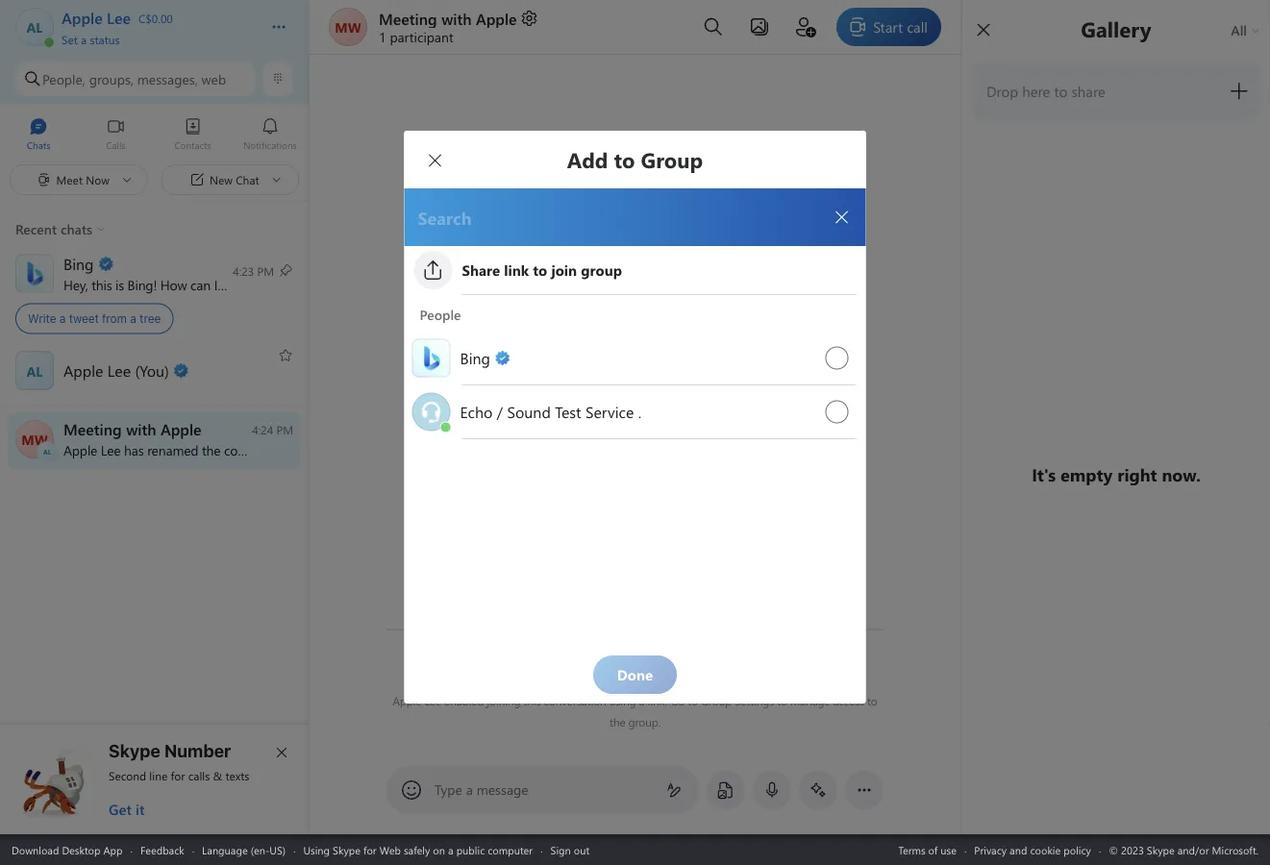 Task type: locate. For each thing, give the bounding box(es) containing it.
a right write
[[59, 312, 66, 326]]

skype
[[109, 741, 160, 762], [333, 843, 361, 858]]

write a tweet from a tree
[[28, 312, 161, 326]]

tab list
[[0, 109, 309, 162]]

for left the web
[[364, 843, 377, 858]]

type
[[435, 781, 463, 799]]

bing
[[128, 276, 153, 294], [460, 348, 491, 368]]

download desktop app
[[12, 843, 123, 858]]

download
[[12, 843, 59, 858]]

this
[[92, 276, 112, 294], [524, 694, 541, 709]]

go
[[671, 694, 685, 709]]

apple left lee
[[393, 694, 422, 709]]

set a status button
[[62, 27, 252, 47]]

visible
[[680, 655, 711, 671]]

1 vertical spatial apple
[[393, 694, 422, 709]]

1 vertical spatial for
[[364, 843, 377, 858]]

terms of use
[[899, 843, 957, 858]]

0 vertical spatial for
[[171, 769, 185, 784]]

Search text field
[[416, 205, 816, 230]]

1 vertical spatial bing
[[460, 348, 491, 368]]

0 horizontal spatial apple
[[393, 694, 422, 709]]

the left the "chat"
[[601, 655, 617, 671]]

skype up second
[[109, 741, 160, 762]]

0 horizontal spatial for
[[171, 769, 185, 784]]

using skype for web safely on a public computer link
[[304, 843, 533, 858]]

set a status
[[62, 31, 120, 47]]

bing inside button
[[460, 348, 491, 368]]

a left link.
[[639, 694, 645, 709]]

group.
[[629, 715, 661, 730]]

today?
[[275, 276, 313, 294]]

a
[[81, 31, 87, 47], [59, 312, 66, 326], [130, 312, 136, 326], [639, 694, 645, 709], [466, 781, 473, 799], [448, 843, 454, 858]]

to
[[714, 655, 724, 671], [688, 694, 698, 709], [778, 694, 788, 709], [868, 694, 878, 709]]

using
[[610, 694, 636, 709]]

tree
[[140, 312, 161, 326]]

1 vertical spatial this
[[524, 694, 541, 709]]

feedback
[[140, 843, 184, 858]]

message
[[477, 781, 529, 799]]

on
[[433, 843, 446, 858]]

a inside button
[[81, 31, 87, 47]]

it
[[136, 800, 145, 820]]

for right line
[[171, 769, 185, 784]]

use
[[941, 843, 957, 858]]

apple lee enabled joining this conversation using a link. go to group settings to manage access to the group.
[[393, 694, 881, 730]]

today heading
[[387, 608, 884, 643]]

groups,
[[89, 70, 134, 88]]

from
[[102, 312, 127, 326]]

sign
[[551, 843, 571, 858]]

/
[[497, 402, 503, 422]]

safely
[[404, 843, 430, 858]]

bing up echo
[[460, 348, 491, 368]]

using skype for web safely on a public computer
[[304, 843, 533, 858]]

public
[[457, 843, 485, 858]]

out
[[574, 843, 590, 858]]

0 vertical spatial apple
[[476, 8, 517, 28]]

line
[[149, 769, 168, 784]]

get it
[[109, 800, 145, 820]]

1 vertical spatial the
[[610, 715, 626, 730]]

0 vertical spatial skype
[[109, 741, 160, 762]]

0 horizontal spatial skype
[[109, 741, 160, 762]]

the down using on the bottom of the page
[[610, 715, 626, 730]]

policy
[[1064, 843, 1092, 858]]

skype inside skype number element
[[109, 741, 160, 762]]

0 horizontal spatial bing
[[128, 276, 153, 294]]

for inside skype number element
[[171, 769, 185, 784]]

a right set
[[81, 31, 87, 47]]

people group
[[405, 300, 866, 440]]

and
[[1010, 843, 1028, 858]]

1 horizontal spatial bing
[[460, 348, 491, 368]]

language (en-us)
[[202, 843, 286, 858]]

type a message
[[435, 781, 529, 799]]

tweet
[[69, 312, 99, 326]]

1 horizontal spatial this
[[524, 694, 541, 709]]

to right settings
[[778, 694, 788, 709]]

1 horizontal spatial apple
[[476, 8, 517, 28]]

apple right with
[[476, 8, 517, 28]]

web
[[202, 70, 226, 88]]

lee
[[425, 694, 442, 709]]

a left tree
[[130, 312, 136, 326]]

bing right "is"
[[128, 276, 153, 294]]

language
[[202, 843, 248, 858]]

1 horizontal spatial for
[[364, 843, 377, 858]]

echo / sound test service .
[[460, 402, 642, 422]]

people, groups, messages, web button
[[15, 62, 255, 96]]

this left "is"
[[92, 276, 112, 294]]

1 horizontal spatial skype
[[333, 843, 361, 858]]

0 vertical spatial bing
[[128, 276, 153, 294]]

web
[[380, 843, 401, 858]]

i
[[214, 276, 218, 294]]

the
[[601, 655, 617, 671], [610, 715, 626, 730]]

(en-
[[251, 843, 270, 858]]

skype right using
[[333, 843, 361, 858]]

is
[[115, 276, 124, 294]]

a right on
[[448, 843, 454, 858]]

this right joining on the left of the page
[[524, 694, 541, 709]]

meeting
[[379, 8, 438, 28]]

apple inside the apple lee enabled joining this conversation using a link. go to group settings to manage access to the group.
[[393, 694, 422, 709]]

privacy
[[975, 843, 1007, 858]]

for
[[171, 769, 185, 784], [364, 843, 377, 858]]

sign out
[[551, 843, 590, 858]]

0 vertical spatial this
[[92, 276, 112, 294]]

sound
[[507, 402, 551, 422]]

app
[[103, 843, 123, 858]]

hey, this is bing ! how can i help you today?
[[64, 276, 316, 294]]



Task type: vqa. For each thing, say whether or not it's contained in the screenshot.
the top you:
no



Task type: describe. For each thing, give the bounding box(es) containing it.
history
[[644, 655, 677, 671]]

people,
[[42, 70, 85, 88]]

privacy and cookie policy link
[[975, 843, 1092, 858]]

meeting with apple
[[379, 8, 517, 28]]

to right the access
[[868, 694, 878, 709]]

enabled
[[445, 694, 484, 709]]

second line for calls & texts
[[109, 769, 250, 784]]

write
[[28, 312, 56, 326]]

can
[[191, 276, 211, 294]]

skype number
[[109, 741, 231, 762]]

access
[[834, 694, 865, 709]]

feedback link
[[140, 843, 184, 858]]

the inside the apple lee enabled joining this conversation using a link. go to group settings to manage access to the group.
[[610, 715, 626, 730]]

you
[[250, 276, 271, 294]]

echo
[[460, 402, 493, 422]]

conversation
[[544, 694, 607, 709]]

calls
[[188, 769, 210, 784]]

chat
[[620, 655, 641, 671]]

to right 'go'
[[688, 694, 698, 709]]

made
[[570, 655, 598, 671]]

for for calls
[[171, 769, 185, 784]]

computer
[[488, 843, 533, 858]]

privacy and cookie policy
[[975, 843, 1092, 858]]

using
[[304, 843, 330, 858]]

test
[[555, 402, 582, 422]]

service
[[586, 402, 634, 422]]

set
[[62, 31, 78, 47]]

Type a message text field
[[435, 781, 651, 801]]

how
[[160, 276, 187, 294]]

for for web
[[364, 843, 377, 858]]

people, groups, messages, web
[[42, 70, 226, 88]]

with
[[442, 8, 472, 28]]

messages,
[[137, 70, 198, 88]]

help
[[221, 276, 246, 294]]

joining
[[487, 694, 521, 709]]

has
[[551, 655, 567, 671]]

bing button
[[460, 348, 816, 369]]

terms
[[899, 843, 926, 858]]

get
[[109, 800, 132, 820]]

!
[[153, 276, 157, 294]]

us)
[[270, 843, 286, 858]]

echo / sound test service . button
[[460, 402, 816, 423]]

a inside the apple lee enabled joining this conversation using a link. go to group settings to manage access to the group.
[[639, 694, 645, 709]]

1 vertical spatial skype
[[333, 843, 361, 858]]

this inside the apple lee enabled joining this conversation using a link. go to group settings to manage access to the group.
[[524, 694, 541, 709]]

hey,
[[64, 276, 88, 294]]

.
[[639, 402, 642, 422]]

status
[[90, 31, 120, 47]]

second
[[109, 769, 146, 784]]

terms of use link
[[899, 843, 957, 858]]

group
[[701, 694, 732, 709]]

has made the chat history visible to everyone
[[548, 655, 772, 671]]

manage
[[791, 694, 831, 709]]

sign out link
[[551, 843, 590, 858]]

texts
[[226, 769, 250, 784]]

of
[[929, 843, 938, 858]]

&
[[213, 769, 222, 784]]

meeting with apple button
[[379, 8, 539, 28]]

0 vertical spatial the
[[601, 655, 617, 671]]

0 horizontal spatial this
[[92, 276, 112, 294]]

cookie
[[1031, 843, 1061, 858]]

settings
[[735, 694, 775, 709]]

to right 'visible'
[[714, 655, 724, 671]]

a right type
[[466, 781, 473, 799]]

everyone
[[727, 655, 772, 671]]

number
[[164, 741, 231, 762]]

skype number element
[[16, 741, 293, 820]]

desktop
[[62, 843, 100, 858]]

download desktop app link
[[12, 843, 123, 858]]

link.
[[648, 694, 668, 709]]



